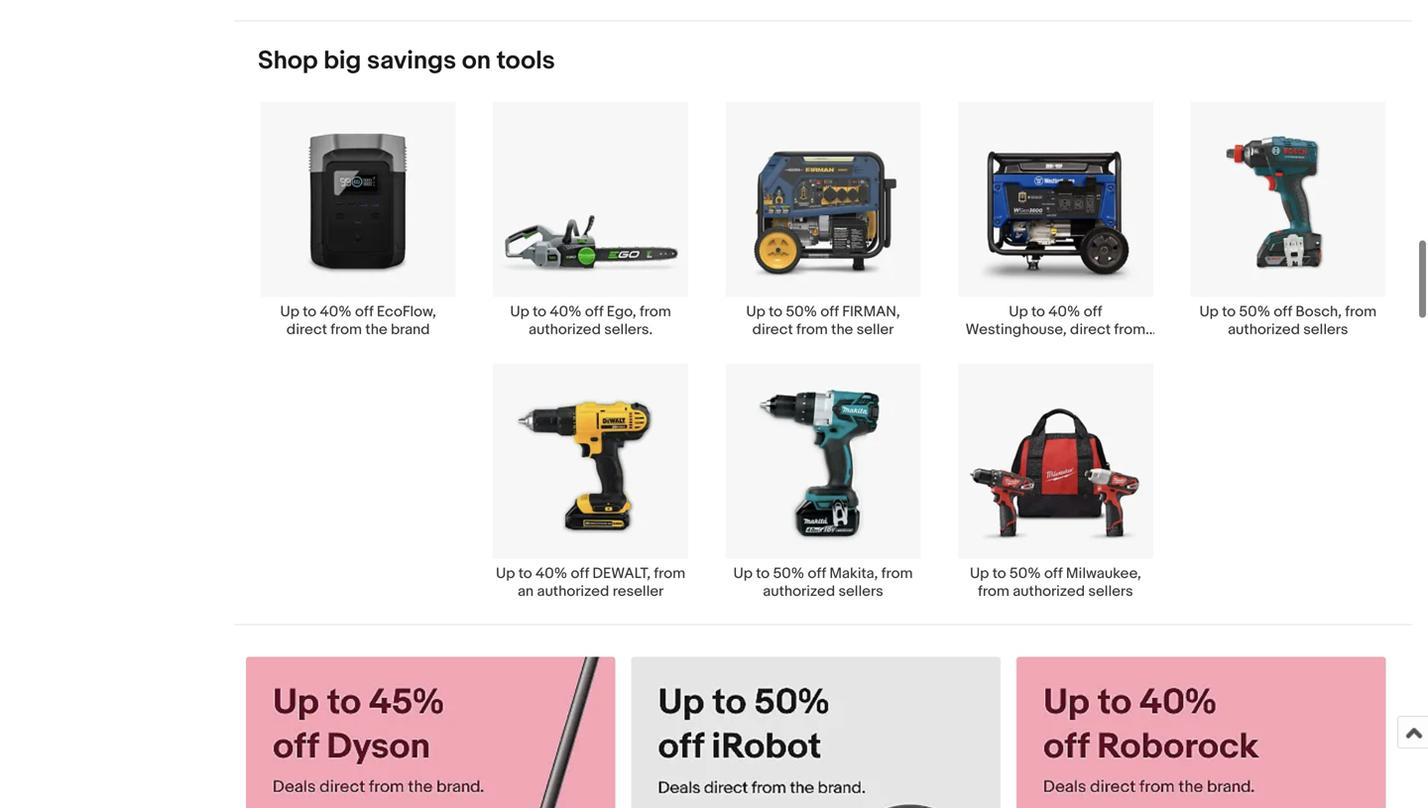 Task type: vqa. For each thing, say whether or not it's contained in the screenshot.
PW
no



Task type: locate. For each thing, give the bounding box(es) containing it.
authorized inside up to 50% off milwaukee, from authorized sellers
[[1013, 583, 1086, 601]]

sellers inside up to 50% off makita, from authorized sellers
[[839, 583, 884, 601]]

up inside up to 40% off ego, from authorized sellers.
[[510, 303, 530, 321]]

sellers inside up to 50% off milwaukee, from authorized sellers
[[1089, 583, 1134, 601]]

authorized
[[529, 321, 601, 339], [1228, 321, 1301, 339], [537, 583, 610, 601], [763, 583, 836, 601], [1013, 583, 1086, 601]]

list
[[234, 101, 1413, 625]]

to inside the up to 50% off bosch, from authorized sellers
[[1223, 303, 1236, 321]]

2 horizontal spatial direct
[[1071, 321, 1111, 339]]

0 horizontal spatial brand
[[391, 321, 430, 339]]

authorized inside up to 40% off ego, from authorized sellers.
[[529, 321, 601, 339]]

the
[[366, 321, 388, 339], [832, 321, 854, 339], [1024, 339, 1046, 357]]

0 horizontal spatial sellers
[[839, 583, 884, 601]]

50% left firman,
[[786, 303, 818, 321]]

authorized inside up to 40% off dewalt, from an authorized reseller
[[537, 583, 610, 601]]

from
[[640, 303, 672, 321], [1346, 303, 1377, 321], [331, 321, 362, 339], [797, 321, 828, 339], [1115, 321, 1146, 339], [654, 565, 686, 583], [882, 565, 913, 583], [979, 583, 1010, 601]]

50% inside up to 50% off firman, direct from the seller
[[786, 303, 818, 321]]

up inside 'up to 40% off westinghouse, direct from the brand'
[[1009, 303, 1029, 321]]

40% for westinghouse,
[[1049, 303, 1081, 321]]

off left firman,
[[821, 303, 839, 321]]

1 horizontal spatial the
[[832, 321, 854, 339]]

off inside up to 50% off firman, direct from the seller
[[821, 303, 839, 321]]

up inside up to 50% off firman, direct from the seller
[[747, 303, 766, 321]]

direct inside up to 50% off firman, direct from the seller
[[753, 321, 793, 339]]

40% inside up to 40% off ego, from authorized sellers.
[[550, 303, 582, 321]]

sellers for makita,
[[839, 583, 884, 601]]

up to 50% off makita, from authorized sellers link
[[707, 363, 940, 601]]

40% inside up to 40% off dewalt, from an authorized reseller
[[536, 565, 568, 583]]

to for up to 50% off firman, direct from the seller
[[769, 303, 783, 321]]

up for up to 40% off dewalt, from an authorized reseller
[[496, 565, 515, 583]]

none text field the roborock s7 maxv robot vacuum and sonic mop against a pink background.
[[1017, 657, 1387, 809]]

ecoflow,
[[377, 303, 436, 321]]

to for up to 50% off milwaukee, from authorized sellers
[[993, 565, 1007, 583]]

the inside 'up to 40% off westinghouse, direct from the brand'
[[1024, 339, 1046, 357]]

off for firman,
[[821, 303, 839, 321]]

seller
[[857, 321, 894, 339]]

off left "makita,"
[[808, 565, 827, 583]]

sellers inside the up to 50% off bosch, from authorized sellers
[[1304, 321, 1349, 339]]

to for up to 40% off dewalt, from an authorized reseller
[[519, 565, 532, 583]]

40% inside 'up to 40% off westinghouse, direct from the brand'
[[1049, 303, 1081, 321]]

the inside up to 40% off ecoflow, direct from the brand
[[366, 321, 388, 339]]

bosch,
[[1296, 303, 1343, 321]]

direct for up to 40% off ecoflow, direct from the brand
[[287, 321, 327, 339]]

none text field the irobot roomba i7 robotic vacuum cleaner against a gray background.
[[632, 657, 1001, 809]]

authorized for up to 50% off bosch, from authorized sellers
[[1228, 321, 1301, 339]]

2 none text field from the left
[[1017, 657, 1387, 809]]

up for up to 40% off westinghouse, direct from the brand
[[1009, 303, 1029, 321]]

1 none text field from the left
[[632, 657, 1001, 809]]

to inside up to 50% off firman, direct from the seller
[[769, 303, 783, 321]]

the for ecoflow,
[[366, 321, 388, 339]]

direct inside 'up to 40% off westinghouse, direct from the brand'
[[1071, 321, 1111, 339]]

to inside up to 40% off ego, from authorized sellers.
[[533, 303, 547, 321]]

2 horizontal spatial sellers
[[1304, 321, 1349, 339]]

off inside up to 50% off makita, from authorized sellers
[[808, 565, 827, 583]]

from inside the up to 50% off bosch, from authorized sellers
[[1346, 303, 1377, 321]]

up for up to 50% off milwaukee, from authorized sellers
[[970, 565, 990, 583]]

50%
[[786, 303, 818, 321], [1240, 303, 1271, 321], [773, 565, 805, 583], [1010, 565, 1041, 583]]

50% for milwaukee,
[[1010, 565, 1041, 583]]

up inside the up to 50% off bosch, from authorized sellers
[[1200, 303, 1219, 321]]

shop big savings on tools
[[258, 46, 555, 77]]

to inside 'up to 40% off westinghouse, direct from the brand'
[[1032, 303, 1046, 321]]

up to 50% off bosch, from authorized sellers
[[1200, 303, 1377, 339]]

up to 50% off bosch, from authorized sellers link
[[1172, 101, 1405, 339]]

off for ego,
[[585, 303, 604, 321]]

authorized inside up to 50% off makita, from authorized sellers
[[763, 583, 836, 601]]

None text field
[[246, 657, 616, 809]]

off
[[355, 303, 374, 321], [585, 303, 604, 321], [821, 303, 839, 321], [1084, 303, 1103, 321], [1274, 303, 1293, 321], [571, 565, 589, 583], [808, 565, 827, 583], [1045, 565, 1063, 583]]

50% left the bosch,
[[1240, 303, 1271, 321]]

up inside up to 50% off milwaukee, from authorized sellers
[[970, 565, 990, 583]]

off for dewalt,
[[571, 565, 589, 583]]

brand inside 'up to 40% off westinghouse, direct from the brand'
[[1049, 339, 1088, 357]]

off inside 'up to 40% off westinghouse, direct from the brand'
[[1084, 303, 1103, 321]]

direct for up to 40% off westinghouse, direct from the brand
[[1071, 321, 1111, 339]]

off left dewalt,
[[571, 565, 589, 583]]

off inside up to 50% off milwaukee, from authorized sellers
[[1045, 565, 1063, 583]]

off inside up to 40% off dewalt, from an authorized reseller
[[571, 565, 589, 583]]

up inside up to 50% off makita, from authorized sellers
[[734, 565, 753, 583]]

off left ego,
[[585, 303, 604, 321]]

1 horizontal spatial sellers
[[1089, 583, 1134, 601]]

to
[[303, 303, 317, 321], [533, 303, 547, 321], [769, 303, 783, 321], [1032, 303, 1046, 321], [1223, 303, 1236, 321], [519, 565, 532, 583], [756, 565, 770, 583], [993, 565, 1007, 583]]

to inside up to 50% off makita, from authorized sellers
[[756, 565, 770, 583]]

40% inside up to 40% off ecoflow, direct from the brand
[[320, 303, 352, 321]]

brand
[[391, 321, 430, 339], [1049, 339, 1088, 357]]

authorized inside the up to 50% off bosch, from authorized sellers
[[1228, 321, 1301, 339]]

to inside up to 50% off milwaukee, from authorized sellers
[[993, 565, 1007, 583]]

0 horizontal spatial the
[[366, 321, 388, 339]]

up to 40% off westinghouse, direct from the brand link
[[940, 101, 1172, 357]]

off left milwaukee,
[[1045, 565, 1063, 583]]

0 horizontal spatial none text field
[[632, 657, 1001, 809]]

off for bosch,
[[1274, 303, 1293, 321]]

1 horizontal spatial none text field
[[1017, 657, 1387, 809]]

off right westinghouse,
[[1084, 303, 1103, 321]]

off left the bosch,
[[1274, 303, 1293, 321]]

firman,
[[843, 303, 901, 321]]

up inside up to 40% off ecoflow, direct from the brand
[[280, 303, 300, 321]]

50% inside up to 50% off makita, from authorized sellers
[[773, 565, 805, 583]]

up to 40% off ego, from authorized sellers.
[[510, 303, 672, 339]]

None text field
[[632, 657, 1001, 809], [1017, 657, 1387, 809]]

50% left "makita,"
[[773, 565, 805, 583]]

up to 40% off westinghouse, direct from the brand
[[966, 303, 1146, 357]]

40%
[[320, 303, 352, 321], [550, 303, 582, 321], [1049, 303, 1081, 321], [536, 565, 568, 583]]

ego,
[[607, 303, 637, 321]]

50% left milwaukee,
[[1010, 565, 1041, 583]]

up to 50% off milwaukee, from authorized sellers link
[[940, 363, 1172, 601]]

50% inside up to 50% off milwaukee, from authorized sellers
[[1010, 565, 1041, 583]]

to inside up to 40% off dewalt, from an authorized reseller
[[519, 565, 532, 583]]

sellers
[[1304, 321, 1349, 339], [839, 583, 884, 601], [1089, 583, 1134, 601]]

up
[[280, 303, 300, 321], [510, 303, 530, 321], [747, 303, 766, 321], [1009, 303, 1029, 321], [1200, 303, 1219, 321], [496, 565, 515, 583], [734, 565, 753, 583], [970, 565, 990, 583]]

2 direct from the left
[[753, 321, 793, 339]]

direct
[[287, 321, 327, 339], [753, 321, 793, 339], [1071, 321, 1111, 339]]

off for milwaukee,
[[1045, 565, 1063, 583]]

to inside up to 40% off ecoflow, direct from the brand
[[303, 303, 317, 321]]

westinghouse,
[[966, 321, 1067, 339]]

40% for dewalt,
[[536, 565, 568, 583]]

direct inside up to 40% off ecoflow, direct from the brand
[[287, 321, 327, 339]]

off for makita,
[[808, 565, 827, 583]]

brand inside up to 40% off ecoflow, direct from the brand
[[391, 321, 430, 339]]

brand for ecoflow,
[[391, 321, 430, 339]]

1 direct from the left
[[287, 321, 327, 339]]

savings
[[367, 46, 456, 77]]

list containing up to 40% off ecoflow, direct from the brand
[[234, 101, 1413, 625]]

0 horizontal spatial direct
[[287, 321, 327, 339]]

shop
[[258, 46, 318, 77]]

2 horizontal spatial the
[[1024, 339, 1046, 357]]

dewalt,
[[593, 565, 651, 583]]

1 horizontal spatial direct
[[753, 321, 793, 339]]

1 horizontal spatial brand
[[1049, 339, 1088, 357]]

off left ecoflow,
[[355, 303, 374, 321]]

3 direct from the left
[[1071, 321, 1111, 339]]

the inside up to 50% off firman, direct from the seller
[[832, 321, 854, 339]]

off inside the up to 50% off bosch, from authorized sellers
[[1274, 303, 1293, 321]]

off inside up to 40% off ego, from authorized sellers.
[[585, 303, 604, 321]]

50% inside the up to 50% off bosch, from authorized sellers
[[1240, 303, 1271, 321]]

off inside up to 40% off ecoflow, direct from the brand
[[355, 303, 374, 321]]

sellers.
[[605, 321, 653, 339]]

up inside up to 40% off dewalt, from an authorized reseller
[[496, 565, 515, 583]]

up to 40% off dewalt, from an authorized reseller link
[[475, 363, 707, 601]]



Task type: describe. For each thing, give the bounding box(es) containing it.
tools
[[497, 46, 555, 77]]

the roborock s7 maxv robot vacuum and sonic mop against a pink background. image
[[1017, 657, 1387, 809]]

up to 50% off firman, direct from the seller link
[[707, 101, 940, 339]]

up for up to 50% off firman, direct from the seller
[[747, 303, 766, 321]]

on
[[462, 46, 491, 77]]

up for up to 40% off ecoflow, direct from the brand
[[280, 303, 300, 321]]

the for firman,
[[832, 321, 854, 339]]

from inside 'up to 40% off westinghouse, direct from the brand'
[[1115, 321, 1146, 339]]

up to 40% off dewalt, from an authorized reseller
[[496, 565, 686, 601]]

sellers for bosch,
[[1304, 321, 1349, 339]]

to for up to 40% off ecoflow, direct from the brand
[[303, 303, 317, 321]]

big
[[324, 46, 361, 77]]

up to 40% off ecoflow, direct from the brand
[[280, 303, 436, 339]]

up for up to 40% off ego, from authorized sellers.
[[510, 303, 530, 321]]

an
[[518, 583, 534, 601]]

from inside up to 40% off ego, from authorized sellers.
[[640, 303, 672, 321]]

from inside up to 40% off dewalt, from an authorized reseller
[[654, 565, 686, 583]]

40% for ego,
[[550, 303, 582, 321]]

brand for westinghouse,
[[1049, 339, 1088, 357]]

the for westinghouse,
[[1024, 339, 1046, 357]]

to for up to 40% off westinghouse, direct from the brand
[[1032, 303, 1046, 321]]

50% for makita,
[[773, 565, 805, 583]]

off for westinghouse,
[[1084, 303, 1103, 321]]

from inside up to 40% off ecoflow, direct from the brand
[[331, 321, 362, 339]]

up to 50% off milwaukee, from authorized sellers
[[970, 565, 1142, 601]]

up to 40% off ecoflow, direct from the brand link
[[242, 101, 475, 339]]

up to 50% off makita, from authorized sellers
[[734, 565, 913, 601]]

to for up to 40% off ego, from authorized sellers.
[[533, 303, 547, 321]]

from inside up to 50% off milwaukee, from authorized sellers
[[979, 583, 1010, 601]]

40% for ecoflow,
[[320, 303, 352, 321]]

direct for up to 50% off firman, direct from the seller
[[753, 321, 793, 339]]

reseller
[[613, 583, 664, 601]]

from inside up to 50% off makita, from authorized sellers
[[882, 565, 913, 583]]

authorized for up to 50% off makita, from authorized sellers
[[763, 583, 836, 601]]

up to 50% off firman, direct from the seller
[[747, 303, 901, 339]]

makita,
[[830, 565, 879, 583]]

to for up to 50% off bosch, from authorized sellers
[[1223, 303, 1236, 321]]

to for up to 50% off makita, from authorized sellers
[[756, 565, 770, 583]]

the head of a dyson cyclone v10 animal cordless vacuum against a pink background. image
[[246, 657, 616, 809]]

authorized for up to 40% off ego, from authorized sellers.
[[529, 321, 601, 339]]

up for up to 50% off bosch, from authorized sellers
[[1200, 303, 1219, 321]]

up for up to 50% off makita, from authorized sellers
[[734, 565, 753, 583]]

50% for firman,
[[786, 303, 818, 321]]

off for ecoflow,
[[355, 303, 374, 321]]

authorized for up to 50% off milwaukee, from authorized sellers
[[1013, 583, 1086, 601]]

milwaukee,
[[1067, 565, 1142, 583]]

from inside up to 50% off firman, direct from the seller
[[797, 321, 828, 339]]

sellers for milwaukee,
[[1089, 583, 1134, 601]]

50% for bosch,
[[1240, 303, 1271, 321]]

up to 40% off ego, from authorized sellers. link
[[475, 101, 707, 339]]

the irobot roomba i7 robotic vacuum cleaner against a gray background. image
[[632, 657, 1001, 809]]



